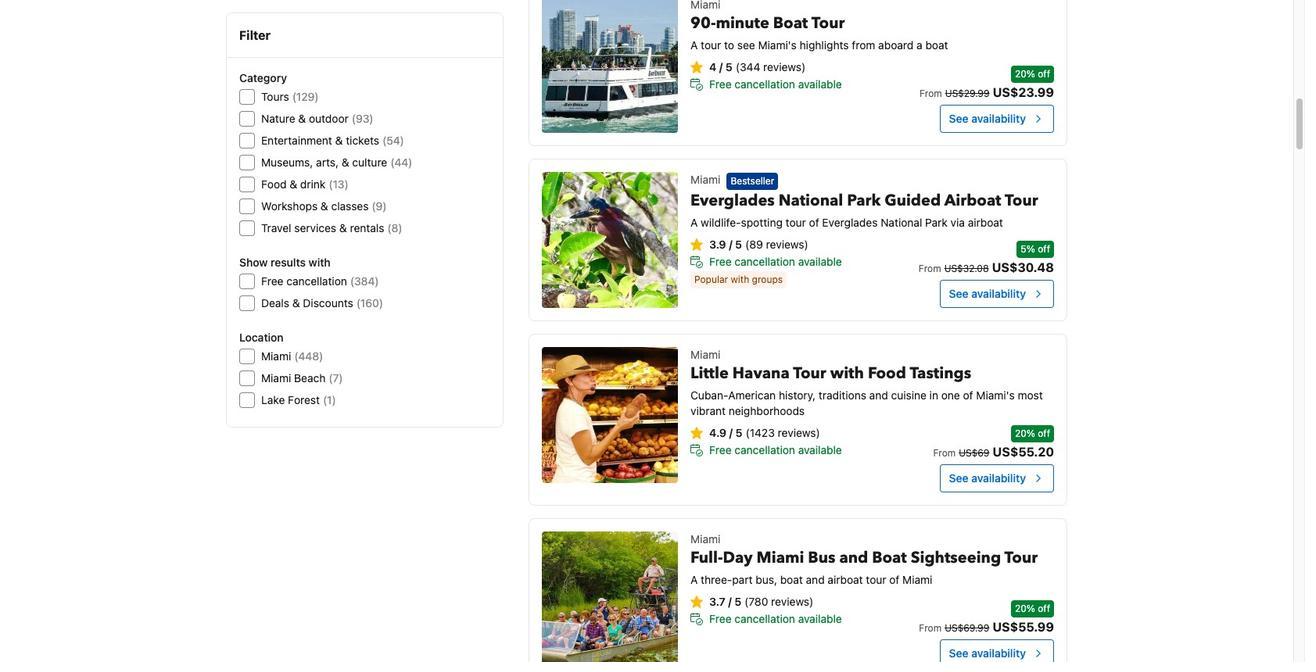 Task type: vqa. For each thing, say whether or not it's contained in the screenshot.
the top June
no



Task type: describe. For each thing, give the bounding box(es) containing it.
20% off from us$29.99 us$23.99
[[920, 68, 1054, 100]]

tour inside everglades national park guided airboat tour a wildlife-spotting tour of everglades national park via airboat
[[786, 216, 806, 229]]

4 / 5 (344 reviews)
[[709, 60, 806, 74]]

highlights
[[800, 39, 849, 52]]

us$55.20
[[993, 445, 1054, 459]]

to
[[724, 39, 734, 52]]

(448)
[[294, 350, 323, 363]]

airboat for airboat
[[968, 216, 1003, 229]]

see for everglades national park guided airboat tour
[[949, 287, 969, 301]]

nature
[[261, 112, 295, 125]]

see availability for full-day miami bus and boat sightseeing tour
[[949, 647, 1026, 660]]

miami up bus,
[[757, 548, 804, 569]]

havana
[[733, 363, 790, 384]]

4
[[709, 60, 717, 74]]

3.7
[[709, 595, 726, 609]]

1 horizontal spatial everglades
[[822, 216, 878, 229]]

available for park
[[798, 255, 842, 268]]

0 vertical spatial everglades
[[691, 190, 775, 211]]

part
[[732, 574, 753, 587]]

miami for miami beach (7)
[[261, 371, 291, 385]]

of inside miami full-day miami bus and boat sightseeing tour a three-part bus, boat and airboat tour of miami
[[889, 574, 900, 587]]

tickets
[[346, 134, 379, 147]]

see
[[737, 39, 755, 52]]

miami little havana tour with food tastings cuban-american history, traditions and cuisine in one of miami's most vibrant neighborhoods
[[691, 348, 1043, 418]]

miami for miami
[[691, 173, 721, 186]]

popular with groups
[[695, 273, 783, 285]]

and inside miami little havana tour with food tastings cuban-american history, traditions and cuisine in one of miami's most vibrant neighborhoods
[[869, 389, 888, 402]]

miami's inside 90-minute boat tour a tour to see miami's highlights from aboard a boat
[[758, 39, 797, 52]]

from for 90-minute boat tour
[[920, 88, 942, 100]]

free up deals
[[261, 275, 284, 288]]

see for 90-minute boat tour
[[949, 112, 969, 125]]

& down classes
[[339, 221, 347, 235]]

american
[[728, 389, 776, 402]]

boat inside 90-minute boat tour a tour to see miami's highlights from aboard a boat
[[773, 13, 808, 34]]

of inside miami little havana tour with food tastings cuban-american history, traditions and cuisine in one of miami's most vibrant neighborhoods
[[963, 389, 973, 402]]

tour inside 90-minute boat tour a tour to see miami's highlights from aboard a boat
[[701, 39, 721, 52]]

airboat
[[945, 190, 1002, 211]]

cuban-
[[691, 389, 728, 402]]

reviews) for havana
[[778, 426, 820, 440]]

/ for full-
[[728, 595, 732, 609]]

entertainment & tickets (54)
[[261, 134, 404, 147]]

1 horizontal spatial park
[[925, 216, 948, 229]]

forest
[[288, 393, 320, 407]]

free cancellation available for full-
[[709, 613, 842, 626]]

bus,
[[756, 574, 777, 587]]

popular
[[695, 273, 728, 285]]

(93)
[[352, 112, 374, 125]]

in
[[930, 389, 939, 402]]

nature & outdoor (93)
[[261, 112, 374, 125]]

boat for miami
[[780, 574, 803, 587]]

reviews) for boat
[[763, 60, 806, 74]]

20% for little havana tour with food tastings
[[1015, 428, 1035, 440]]

& for classes
[[321, 199, 328, 213]]

little
[[691, 363, 729, 384]]

one
[[941, 389, 960, 402]]

cancellation for little
[[735, 444, 795, 457]]

(780
[[745, 595, 768, 609]]

show
[[239, 256, 268, 269]]

full-
[[691, 548, 723, 569]]

travel
[[261, 221, 291, 235]]

food inside miami little havana tour with food tastings cuban-american history, traditions and cuisine in one of miami's most vibrant neighborhoods
[[868, 363, 906, 384]]

discounts
[[303, 296, 353, 310]]

us$32.08
[[944, 263, 989, 275]]

availability for 90-minute boat tour
[[972, 112, 1026, 125]]

available for boat
[[798, 78, 842, 91]]

traditions
[[819, 389, 867, 402]]

(13)
[[329, 178, 349, 191]]

(1)
[[323, 393, 336, 407]]

cancellation for minute
[[735, 78, 795, 91]]

tastings
[[910, 363, 971, 384]]

day
[[723, 548, 753, 569]]

/ for national
[[729, 237, 733, 251]]

full-day miami bus and boat sightseeing tour image
[[542, 532, 678, 662]]

outdoor
[[309, 112, 349, 125]]

tour inside miami little havana tour with food tastings cuban-american history, traditions and cuisine in one of miami's most vibrant neighborhoods
[[793, 363, 826, 384]]

1 horizontal spatial with
[[731, 273, 749, 285]]

deals & discounts (160)
[[261, 296, 383, 310]]

miami's inside miami little havana tour with food tastings cuban-american history, traditions and cuisine in one of miami's most vibrant neighborhoods
[[976, 389, 1015, 402]]

5%
[[1021, 243, 1035, 255]]

free cancellation available for minute
[[709, 78, 842, 91]]

20% off from us$69.99 us$55.99
[[919, 603, 1054, 635]]

& for discounts
[[292, 296, 300, 310]]

wildlife-
[[701, 216, 741, 229]]

sightseeing
[[911, 548, 1001, 569]]

arts,
[[316, 156, 339, 169]]

off for full-day miami bus and boat sightseeing tour
[[1038, 603, 1050, 615]]

food & drink (13)
[[261, 178, 349, 191]]

cancellation for national
[[735, 255, 795, 268]]

us$29.99
[[945, 88, 990, 100]]

free for 90-minute boat tour
[[709, 78, 732, 91]]

3.9
[[709, 237, 726, 251]]

boat inside miami full-day miami bus and boat sightseeing tour a three-part bus, boat and airboat tour of miami
[[872, 548, 907, 569]]

us$69.99
[[945, 623, 990, 635]]

airboat for bus
[[828, 574, 863, 587]]

classes
[[331, 199, 369, 213]]

(160)
[[356, 296, 383, 310]]

cancellation up deals & discounts (160) on the left of page
[[286, 275, 347, 288]]

cancellation for full-
[[735, 613, 795, 626]]

miami full-day miami bus and boat sightseeing tour a three-part bus, boat and airboat tour of miami
[[691, 533, 1038, 587]]

us$69
[[959, 448, 990, 459]]

culture
[[352, 156, 387, 169]]

5 for minute
[[726, 60, 733, 74]]

location
[[239, 331, 284, 344]]

/ for little
[[729, 426, 733, 440]]

us$23.99
[[993, 85, 1054, 100]]

(8)
[[387, 221, 402, 235]]

services
[[294, 221, 336, 235]]

5% off from us$32.08 us$30.48
[[919, 243, 1054, 275]]

most
[[1018, 389, 1043, 402]]

groups
[[752, 273, 783, 285]]

availability for everglades national park guided airboat tour
[[972, 287, 1026, 301]]

free for little havana tour with food tastings
[[709, 444, 732, 457]]

& for outdoor
[[298, 112, 306, 125]]

bus
[[808, 548, 836, 569]]

20% for full-day miami bus and boat sightseeing tour
[[1015, 603, 1035, 615]]

workshops & classes (9)
[[261, 199, 387, 213]]

90-minute boat tour image
[[542, 0, 678, 133]]

available for day
[[798, 613, 842, 626]]

via
[[951, 216, 965, 229]]

3.9 / 5 (89 reviews)
[[709, 237, 809, 251]]

5 for little
[[736, 426, 743, 440]]



Task type: locate. For each thing, give the bounding box(es) containing it.
reviews) down bus,
[[771, 595, 814, 609]]

see down us$69
[[949, 472, 969, 485]]

free cancellation available up groups
[[709, 255, 842, 268]]

little havana tour with food tastings image
[[542, 347, 678, 484]]

90-
[[691, 13, 716, 34]]

20% up us$55.99
[[1015, 603, 1035, 615]]

miami up wildlife-
[[691, 173, 721, 186]]

1 vertical spatial boat
[[780, 574, 803, 587]]

miami up full-
[[691, 533, 721, 546]]

tour inside 90-minute boat tour a tour to see miami's highlights from aboard a boat
[[812, 13, 845, 34]]

0 vertical spatial a
[[691, 39, 698, 52]]

see availability down us$69.99
[[949, 647, 1026, 660]]

food down museums,
[[261, 178, 287, 191]]

(44)
[[390, 156, 412, 169]]

bestseller
[[731, 175, 774, 187]]

see down us$29.99
[[949, 112, 969, 125]]

with left groups
[[731, 273, 749, 285]]

boat right a
[[926, 39, 948, 52]]

90-minute boat tour a tour to see miami's highlights from aboard a boat
[[691, 13, 948, 52]]

see availability
[[949, 112, 1026, 125], [949, 287, 1026, 301], [949, 472, 1026, 485], [949, 647, 1026, 660]]

/ right 3.7
[[728, 595, 732, 609]]

drink
[[300, 178, 326, 191]]

0 vertical spatial of
[[809, 216, 819, 229]]

& down (129) on the left top of the page
[[298, 112, 306, 125]]

and
[[869, 389, 888, 402], [839, 548, 868, 569], [806, 574, 825, 587]]

available down 3.9 / 5 (89 reviews)
[[798, 255, 842, 268]]

boat right bus,
[[780, 574, 803, 587]]

beach
[[294, 371, 326, 385]]

miami beach (7)
[[261, 371, 343, 385]]

food
[[261, 178, 287, 191], [868, 363, 906, 384]]

4.9 / 5 (1423 reviews)
[[709, 426, 820, 440]]

and right bus at the right bottom of the page
[[839, 548, 868, 569]]

0 horizontal spatial boat
[[773, 13, 808, 34]]

2 20% from the top
[[1015, 428, 1035, 440]]

(9)
[[372, 199, 387, 213]]

availability for full-day miami bus and boat sightseeing tour
[[972, 647, 1026, 660]]

/ right 4 at the right of the page
[[719, 60, 723, 74]]

from
[[852, 39, 875, 52]]

park left guided
[[847, 190, 881, 211]]

20% inside 20% off from us$29.99 us$23.99
[[1015, 68, 1035, 80]]

vibrant
[[691, 405, 726, 418]]

0 horizontal spatial food
[[261, 178, 287, 191]]

0 horizontal spatial airboat
[[828, 574, 863, 587]]

miami up little
[[691, 348, 721, 362]]

1 vertical spatial national
[[881, 216, 922, 229]]

workshops
[[261, 199, 318, 213]]

boat up the highlights
[[773, 13, 808, 34]]

available down '4.9 / 5 (1423 reviews)'
[[798, 444, 842, 457]]

miami for miami full-day miami bus and boat sightseeing tour a three-part bus, boat and airboat tour of miami
[[691, 533, 721, 546]]

(89
[[745, 237, 763, 251]]

filter
[[239, 28, 271, 42]]

available down the highlights
[[798, 78, 842, 91]]

0 vertical spatial food
[[261, 178, 287, 191]]

& up travel services & rentals (8)
[[321, 199, 328, 213]]

tour
[[701, 39, 721, 52], [786, 216, 806, 229], [866, 574, 887, 587]]

1 vertical spatial airboat
[[828, 574, 863, 587]]

free for everglades national park guided airboat tour
[[709, 255, 732, 268]]

free cancellation available
[[709, 78, 842, 91], [709, 255, 842, 268], [709, 444, 842, 457], [709, 613, 842, 626]]

availability down us$23.99 on the right top of the page
[[972, 112, 1026, 125]]

free down "4.9"
[[709, 444, 732, 457]]

off for little havana tour with food tastings
[[1038, 428, 1050, 440]]

cuisine
[[891, 389, 927, 402]]

from inside 20% off from us$69.99 us$55.99
[[919, 623, 942, 635]]

5 left (780
[[735, 595, 742, 609]]

&
[[298, 112, 306, 125], [335, 134, 343, 147], [342, 156, 349, 169], [290, 178, 297, 191], [321, 199, 328, 213], [339, 221, 347, 235], [292, 296, 300, 310]]

availability
[[972, 112, 1026, 125], [972, 287, 1026, 301], [972, 472, 1026, 485], [972, 647, 1026, 660]]

0 horizontal spatial with
[[309, 256, 331, 269]]

miami
[[691, 173, 721, 186], [691, 348, 721, 362], [261, 350, 291, 363], [261, 371, 291, 385], [691, 533, 721, 546], [757, 548, 804, 569], [903, 574, 933, 587]]

2 a from the top
[[691, 216, 698, 229]]

off inside 5% off from us$32.08 us$30.48
[[1038, 243, 1050, 255]]

1 horizontal spatial of
[[889, 574, 900, 587]]

airboat inside miami full-day miami bus and boat sightseeing tour a three-part bus, boat and airboat tour of miami
[[828, 574, 863, 587]]

miami up lake
[[261, 371, 291, 385]]

from left us$69
[[933, 448, 956, 459]]

2 horizontal spatial tour
[[866, 574, 887, 587]]

1 vertical spatial and
[[839, 548, 868, 569]]

(1423
[[746, 426, 775, 440]]

/ right "4.9"
[[729, 426, 733, 440]]

tour right the sightseeing
[[1005, 548, 1038, 569]]

& for drink
[[290, 178, 297, 191]]

free cancellation available for national
[[709, 255, 842, 268]]

with up traditions
[[830, 363, 864, 384]]

20% inside 20% off from us$69 us$55.20
[[1015, 428, 1035, 440]]

3 off from the top
[[1038, 428, 1050, 440]]

cancellation up groups
[[735, 255, 795, 268]]

see availability for 90-minute boat tour
[[949, 112, 1026, 125]]

2 vertical spatial with
[[830, 363, 864, 384]]

0 horizontal spatial boat
[[780, 574, 803, 587]]

free cancellation (384)
[[261, 275, 379, 288]]

3 available from the top
[[798, 444, 842, 457]]

free cancellation available down 4 / 5 (344 reviews)
[[709, 78, 842, 91]]

& left drink
[[290, 178, 297, 191]]

1 horizontal spatial tour
[[786, 216, 806, 229]]

0 vertical spatial and
[[869, 389, 888, 402]]

a inside miami full-day miami bus and boat sightseeing tour a three-part bus, boat and airboat tour of miami
[[691, 574, 698, 587]]

(7)
[[329, 371, 343, 385]]

free down 3.7
[[709, 613, 732, 626]]

off for everglades national park guided airboat tour
[[1038, 243, 1050, 255]]

(54)
[[383, 134, 404, 147]]

& for tickets
[[335, 134, 343, 147]]

0 horizontal spatial everglades
[[691, 190, 775, 211]]

0 horizontal spatial of
[[809, 216, 819, 229]]

everglades national park guided airboat tour a wildlife-spotting tour of everglades national park via airboat
[[691, 190, 1038, 229]]

with inside miami little havana tour with food tastings cuban-american history, traditions and cuisine in one of miami's most vibrant neighborhoods
[[830, 363, 864, 384]]

off inside 20% off from us$29.99 us$23.99
[[1038, 68, 1050, 80]]

museums, arts, & culture (44)
[[261, 156, 412, 169]]

from inside 20% off from us$69 us$55.20
[[933, 448, 956, 459]]

see down us$69.99
[[949, 647, 969, 660]]

2 vertical spatial 20%
[[1015, 603, 1035, 615]]

4 see from the top
[[949, 647, 969, 660]]

of
[[809, 216, 819, 229], [963, 389, 973, 402], [889, 574, 900, 587]]

1 availability from the top
[[972, 112, 1026, 125]]

1 vertical spatial everglades
[[822, 216, 878, 229]]

2 off from the top
[[1038, 243, 1050, 255]]

1 horizontal spatial boat
[[872, 548, 907, 569]]

5 for full-
[[735, 595, 742, 609]]

rentals
[[350, 221, 384, 235]]

free
[[709, 78, 732, 91], [709, 255, 732, 268], [261, 275, 284, 288], [709, 444, 732, 457], [709, 613, 732, 626]]

see
[[949, 112, 969, 125], [949, 287, 969, 301], [949, 472, 969, 485], [949, 647, 969, 660]]

airboat down bus at the right bottom of the page
[[828, 574, 863, 587]]

0 vertical spatial airboat
[[968, 216, 1003, 229]]

category
[[239, 71, 287, 84]]

1 vertical spatial a
[[691, 216, 698, 229]]

free cancellation available for little
[[709, 444, 842, 457]]

reviews) for day
[[771, 595, 814, 609]]

4 availability from the top
[[972, 647, 1026, 660]]

miami for miami little havana tour with food tastings cuban-american history, traditions and cuisine in one of miami's most vibrant neighborhoods
[[691, 348, 721, 362]]

2 see availability from the top
[[949, 287, 1026, 301]]

travel services & rentals (8)
[[261, 221, 402, 235]]

a
[[691, 39, 698, 52], [691, 216, 698, 229], [691, 574, 698, 587]]

4 see availability from the top
[[949, 647, 1026, 660]]

miami's
[[758, 39, 797, 52], [976, 389, 1015, 402]]

off inside 20% off from us$69 us$55.20
[[1038, 428, 1050, 440]]

see availability for little havana tour with food tastings
[[949, 472, 1026, 485]]

1 vertical spatial miami's
[[976, 389, 1015, 402]]

off inside 20% off from us$69.99 us$55.99
[[1038, 603, 1050, 615]]

0 vertical spatial park
[[847, 190, 881, 211]]

us$55.99
[[993, 620, 1054, 635]]

0 vertical spatial tour
[[701, 39, 721, 52]]

neighborhoods
[[729, 405, 805, 418]]

reviews) for park
[[766, 237, 809, 251]]

aboard
[[878, 39, 914, 52]]

1 vertical spatial park
[[925, 216, 948, 229]]

5 right "4.9"
[[736, 426, 743, 440]]

& right arts,
[[342, 156, 349, 169]]

a left wildlife-
[[691, 216, 698, 229]]

miami inside miami little havana tour with food tastings cuban-american history, traditions and cuisine in one of miami's most vibrant neighborhoods
[[691, 348, 721, 362]]

guided
[[885, 190, 941, 211]]

0 horizontal spatial and
[[806, 574, 825, 587]]

see availability for everglades national park guided airboat tour
[[949, 287, 1026, 301]]

everglades
[[691, 190, 775, 211], [822, 216, 878, 229]]

entertainment
[[261, 134, 332, 147]]

national down guided
[[881, 216, 922, 229]]

1 horizontal spatial and
[[839, 548, 868, 569]]

3 free cancellation available from the top
[[709, 444, 842, 457]]

see availability down us$29.99
[[949, 112, 1026, 125]]

& right deals
[[292, 296, 300, 310]]

1 see from the top
[[949, 112, 969, 125]]

tour inside miami full-day miami bus and boat sightseeing tour a three-part bus, boat and airboat tour of miami
[[1005, 548, 1038, 569]]

1 free cancellation available from the top
[[709, 78, 842, 91]]

/ right "3.9"
[[729, 237, 733, 251]]

2 vertical spatial and
[[806, 574, 825, 587]]

1 horizontal spatial national
[[881, 216, 922, 229]]

availability down us$69
[[972, 472, 1026, 485]]

(384)
[[350, 275, 379, 288]]

from left us$29.99
[[920, 88, 942, 100]]

a inside everglades national park guided airboat tour a wildlife-spotting tour of everglades national park via airboat
[[691, 216, 698, 229]]

4 available from the top
[[798, 613, 842, 626]]

off up us$23.99 on the right top of the page
[[1038, 68, 1050, 80]]

with
[[309, 256, 331, 269], [731, 273, 749, 285], [830, 363, 864, 384]]

park left via
[[925, 216, 948, 229]]

1 a from the top
[[691, 39, 698, 52]]

1 off from the top
[[1038, 68, 1050, 80]]

0 vertical spatial with
[[309, 256, 331, 269]]

see availability down us$69
[[949, 472, 1026, 485]]

a inside 90-minute boat tour a tour to see miami's highlights from aboard a boat
[[691, 39, 698, 52]]

/ for minute
[[719, 60, 723, 74]]

1 vertical spatial of
[[963, 389, 973, 402]]

1 horizontal spatial miami's
[[976, 389, 1015, 402]]

free down 4 at the right of the page
[[709, 78, 732, 91]]

boat for tour
[[926, 39, 948, 52]]

tour up history, in the bottom right of the page
[[793, 363, 826, 384]]

and down bus at the right bottom of the page
[[806, 574, 825, 587]]

see down us$32.08
[[949, 287, 969, 301]]

2 horizontal spatial with
[[830, 363, 864, 384]]

1 see availability from the top
[[949, 112, 1026, 125]]

reviews) right (344 at the top right of page
[[763, 60, 806, 74]]

reviews) right the (89
[[766, 237, 809, 251]]

availability down us$30.48
[[972, 287, 1026, 301]]

from for little havana tour with food tastings
[[933, 448, 956, 459]]

0 horizontal spatial tour
[[701, 39, 721, 52]]

1 vertical spatial tour
[[786, 216, 806, 229]]

with up the free cancellation (384)
[[309, 256, 331, 269]]

national up 'spotting'
[[779, 190, 843, 211]]

off right 5%
[[1038, 243, 1050, 255]]

cancellation down 3.7 / 5 (780 reviews)
[[735, 613, 795, 626]]

everglades national park guided airboat tour image
[[542, 172, 678, 308]]

1 horizontal spatial food
[[868, 363, 906, 384]]

& up museums, arts, & culture (44) at left top
[[335, 134, 343, 147]]

airboat down airboat
[[968, 216, 1003, 229]]

availability for little havana tour with food tastings
[[972, 472, 1026, 485]]

available for havana
[[798, 444, 842, 457]]

availability down us$55.99
[[972, 647, 1026, 660]]

4 free cancellation available from the top
[[709, 613, 842, 626]]

0 vertical spatial miami's
[[758, 39, 797, 52]]

2 see from the top
[[949, 287, 969, 301]]

miami's left most
[[976, 389, 1015, 402]]

miami down location
[[261, 350, 291, 363]]

miami down the sightseeing
[[903, 574, 933, 587]]

free down "3.9"
[[709, 255, 732, 268]]

2 availability from the top
[[972, 287, 1026, 301]]

free cancellation available down 3.7 / 5 (780 reviews)
[[709, 613, 842, 626]]

3 availability from the top
[[972, 472, 1026, 485]]

from inside 20% off from us$29.99 us$23.99
[[920, 88, 942, 100]]

see for little havana tour with food tastings
[[949, 472, 969, 485]]

reviews) down history, in the bottom right of the page
[[778, 426, 820, 440]]

1 horizontal spatial airboat
[[968, 216, 1003, 229]]

from left us$69.99
[[919, 623, 942, 635]]

1 vertical spatial food
[[868, 363, 906, 384]]

0 horizontal spatial miami's
[[758, 39, 797, 52]]

available down bus at the right bottom of the page
[[798, 613, 842, 626]]

0 vertical spatial boat
[[773, 13, 808, 34]]

2 vertical spatial tour
[[866, 574, 887, 587]]

tours
[[261, 90, 289, 103]]

us$30.48
[[992, 261, 1054, 275]]

tour
[[812, 13, 845, 34], [1005, 190, 1038, 211], [793, 363, 826, 384], [1005, 548, 1038, 569]]

1 horizontal spatial boat
[[926, 39, 948, 52]]

1 vertical spatial with
[[731, 273, 749, 285]]

3 a from the top
[[691, 574, 698, 587]]

tour up the highlights
[[812, 13, 845, 34]]

tour inside everglades national park guided airboat tour a wildlife-spotting tour of everglades national park via airboat
[[1005, 190, 1038, 211]]

minute
[[716, 13, 769, 34]]

from for full-day miami bus and boat sightseeing tour
[[919, 623, 942, 635]]

museums,
[[261, 156, 313, 169]]

park
[[847, 190, 881, 211], [925, 216, 948, 229]]

boat inside 90-minute boat tour a tour to see miami's highlights from aboard a boat
[[926, 39, 948, 52]]

20% up us$23.99 on the right top of the page
[[1015, 68, 1035, 80]]

0 vertical spatial 20%
[[1015, 68, 1035, 80]]

cancellation
[[735, 78, 795, 91], [735, 255, 795, 268], [286, 275, 347, 288], [735, 444, 795, 457], [735, 613, 795, 626]]

lake forest (1)
[[261, 393, 336, 407]]

0 horizontal spatial park
[[847, 190, 881, 211]]

3.7 / 5 (780 reviews)
[[709, 595, 814, 609]]

5 right 4 at the right of the page
[[726, 60, 733, 74]]

1 available from the top
[[798, 78, 842, 91]]

a down 90- in the right of the page
[[691, 39, 698, 52]]

2 horizontal spatial and
[[869, 389, 888, 402]]

off for 90-minute boat tour
[[1038, 68, 1050, 80]]

lake
[[261, 393, 285, 407]]

miami for miami (448)
[[261, 350, 291, 363]]

history,
[[779, 389, 816, 402]]

from for everglades national park guided airboat tour
[[919, 263, 941, 275]]

20% up us$55.20
[[1015, 428, 1035, 440]]

see availability down us$32.08
[[949, 287, 1026, 301]]

4.9
[[709, 426, 727, 440]]

from left us$32.08
[[919, 263, 941, 275]]

airboat inside everglades national park guided airboat tour a wildlife-spotting tour of everglades national park via airboat
[[968, 216, 1003, 229]]

a left three-
[[691, 574, 698, 587]]

5 for national
[[735, 237, 742, 251]]

free cancellation available down '4.9 / 5 (1423 reviews)'
[[709, 444, 842, 457]]

1 20% from the top
[[1015, 68, 1035, 80]]

miami (448)
[[261, 350, 323, 363]]

and left cuisine
[[869, 389, 888, 402]]

2 available from the top
[[798, 255, 842, 268]]

available
[[798, 78, 842, 91], [798, 255, 842, 268], [798, 444, 842, 457], [798, 613, 842, 626]]

national
[[779, 190, 843, 211], [881, 216, 922, 229]]

from inside 5% off from us$32.08 us$30.48
[[919, 263, 941, 275]]

deals
[[261, 296, 289, 310]]

three-
[[701, 574, 732, 587]]

off up us$55.99
[[1038, 603, 1050, 615]]

boat inside miami full-day miami bus and boat sightseeing tour a three-part bus, boat and airboat tour of miami
[[780, 574, 803, 587]]

20% for 90-minute boat tour
[[1015, 68, 1035, 80]]

0 vertical spatial national
[[779, 190, 843, 211]]

boat left the sightseeing
[[872, 548, 907, 569]]

a
[[917, 39, 923, 52]]

2 free cancellation available from the top
[[709, 255, 842, 268]]

2 horizontal spatial of
[[963, 389, 973, 402]]

1 vertical spatial 20%
[[1015, 428, 1035, 440]]

1 vertical spatial boat
[[872, 548, 907, 569]]

5 left the (89
[[735, 237, 742, 251]]

off
[[1038, 68, 1050, 80], [1038, 243, 1050, 255], [1038, 428, 1050, 440], [1038, 603, 1050, 615]]

3 20% from the top
[[1015, 603, 1035, 615]]

(129)
[[292, 90, 319, 103]]

of inside everglades national park guided airboat tour a wildlife-spotting tour of everglades national park via airboat
[[809, 216, 819, 229]]

see for full-day miami bus and boat sightseeing tour
[[949, 647, 969, 660]]

20% inside 20% off from us$69.99 us$55.99
[[1015, 603, 1035, 615]]

tour inside miami full-day miami bus and boat sightseeing tour a three-part bus, boat and airboat tour of miami
[[866, 574, 887, 587]]

3 see from the top
[[949, 472, 969, 485]]

tour right airboat
[[1005, 190, 1038, 211]]

cancellation down 4 / 5 (344 reviews)
[[735, 78, 795, 91]]

0 horizontal spatial national
[[779, 190, 843, 211]]

cancellation down '4.9 / 5 (1423 reviews)'
[[735, 444, 795, 457]]

boat
[[926, 39, 948, 52], [780, 574, 803, 587]]

0 vertical spatial boat
[[926, 39, 948, 52]]

2 vertical spatial of
[[889, 574, 900, 587]]

4 off from the top
[[1038, 603, 1050, 615]]

miami's up 4 / 5 (344 reviews)
[[758, 39, 797, 52]]

free for full-day miami bus and boat sightseeing tour
[[709, 613, 732, 626]]

off up us$55.20
[[1038, 428, 1050, 440]]

3 see availability from the top
[[949, 472, 1026, 485]]

food up cuisine
[[868, 363, 906, 384]]

2 vertical spatial a
[[691, 574, 698, 587]]

20% off from us$69 us$55.20
[[933, 428, 1054, 459]]



